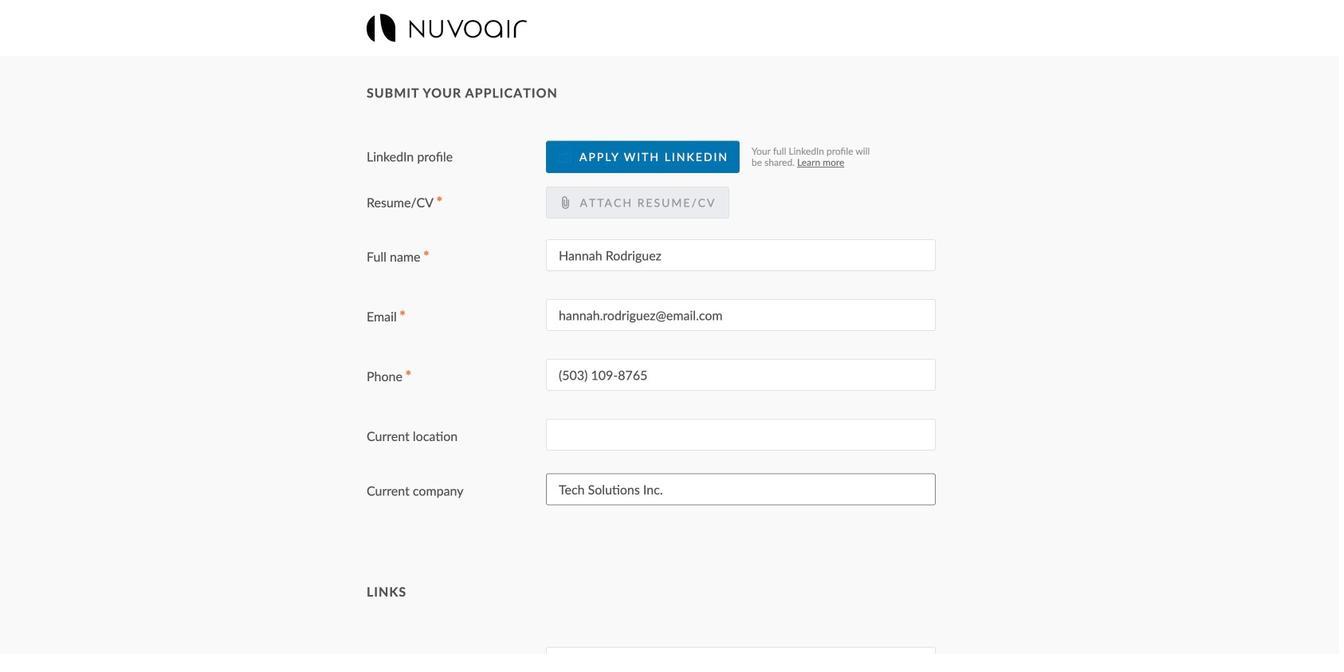 Task type: locate. For each thing, give the bounding box(es) containing it.
paperclip image
[[559, 196, 572, 209]]

nuvoair logo image
[[367, 14, 527, 42]]

None email field
[[546, 299, 936, 331]]

None text field
[[546, 239, 936, 271], [546, 647, 936, 654], [546, 239, 936, 271], [546, 647, 936, 654]]

None text field
[[546, 359, 936, 391], [546, 419, 936, 451], [546, 473, 936, 505], [546, 359, 936, 391], [546, 419, 936, 451], [546, 473, 936, 505]]



Task type: vqa. For each thing, say whether or not it's contained in the screenshot.
NuvoAir logo on the left top of the page
yes



